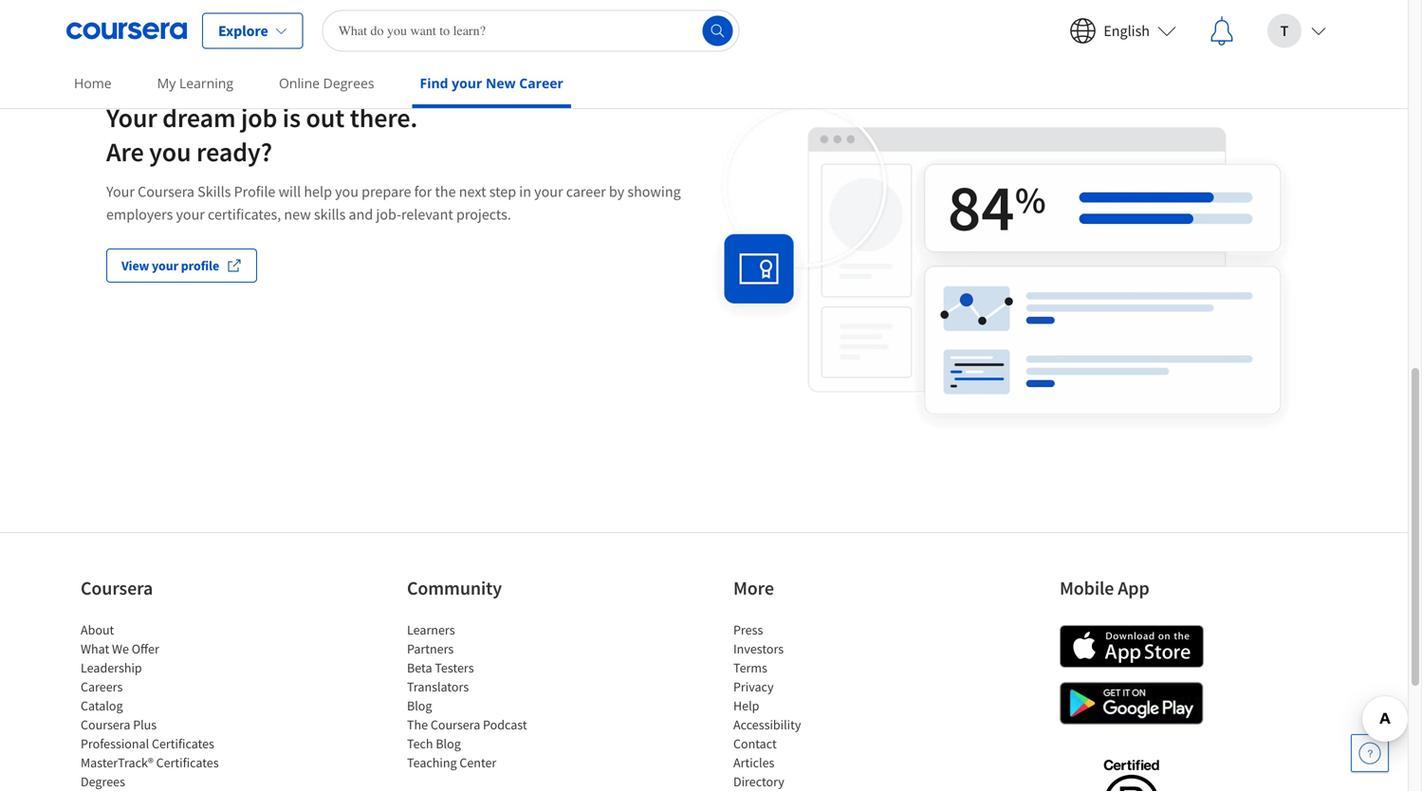 Task type: describe. For each thing, give the bounding box(es) containing it.
1 horizontal spatial degrees
[[323, 74, 374, 92]]

projects.
[[456, 205, 511, 224]]

mobile
[[1060, 577, 1115, 600]]

coursera image
[[66, 16, 187, 46]]

and
[[349, 205, 373, 224]]

accessibility
[[734, 717, 801, 734]]

tech
[[407, 736, 433, 753]]

find
[[420, 74, 449, 92]]

for
[[414, 182, 432, 201]]

t
[[1281, 21, 1289, 40]]

profile
[[181, 257, 219, 274]]

about
[[81, 622, 114, 639]]

your for your coursera skills profile will help you prepare for the next step in your career by showing employers your certificates, new skills and job-relevant projects.
[[106, 182, 135, 201]]

investors link
[[734, 641, 784, 658]]

download on the app store image
[[1060, 625, 1205, 668]]

community
[[407, 577, 502, 600]]

catalog link
[[81, 698, 123, 715]]

What do you want to learn? text field
[[322, 10, 740, 52]]

teaching center link
[[407, 755, 497, 772]]

the
[[435, 182, 456, 201]]

1 vertical spatial certificates
[[156, 755, 219, 772]]

careers link
[[81, 679, 123, 696]]

list for coursera
[[81, 621, 242, 792]]

home link
[[66, 62, 119, 104]]

are
[[106, 135, 144, 168]]

skills
[[314, 205, 346, 224]]

learners partners beta testers translators blog the coursera podcast tech blog teaching center
[[407, 622, 527, 772]]

my learning
[[157, 74, 234, 92]]

coursera up about
[[81, 577, 153, 600]]

your inside button
[[152, 257, 179, 274]]

0 vertical spatial blog
[[407, 698, 432, 715]]

there.
[[350, 101, 418, 134]]

next
[[459, 182, 486, 201]]

by
[[609, 182, 625, 201]]

press
[[734, 622, 763, 639]]

new
[[486, 74, 516, 92]]

plus
[[133, 717, 157, 734]]

learning
[[179, 74, 234, 92]]

center
[[460, 755, 497, 772]]

mastertrack®
[[81, 755, 154, 772]]

you inside your coursera skills profile will help you prepare for the next step in your career by showing employers your certificates, new skills and job-relevant projects.
[[335, 182, 359, 201]]

help
[[304, 182, 332, 201]]

is
[[283, 101, 301, 134]]

find your new career link
[[412, 62, 571, 108]]

get it on google play image
[[1060, 682, 1205, 725]]

we
[[112, 641, 129, 658]]

translators link
[[407, 679, 469, 696]]

investors
[[734, 641, 784, 658]]

your dream job is out there. are you ready?
[[106, 101, 418, 168]]

about link
[[81, 622, 114, 639]]

home
[[74, 74, 112, 92]]

podcast
[[483, 717, 527, 734]]

your coursera skills profile will help you prepare for the next step in your career by showing employers your certificates, new skills and job-relevant projects.
[[106, 182, 681, 224]]

find your new career
[[420, 74, 564, 92]]

professional certificates link
[[81, 736, 214, 753]]

ready?
[[196, 135, 272, 168]]

employers
[[106, 205, 173, 224]]

your right find
[[452, 74, 483, 92]]

privacy
[[734, 679, 774, 696]]

english button
[[1055, 0, 1192, 61]]

mobile app
[[1060, 577, 1150, 600]]

skills
[[198, 182, 231, 201]]

job
[[241, 101, 277, 134]]

prepare
[[362, 182, 411, 201]]

terms
[[734, 660, 768, 677]]

learners
[[407, 622, 455, 639]]

showing
[[628, 182, 681, 201]]

job-
[[376, 205, 401, 224]]

translators
[[407, 679, 469, 696]]

help center image
[[1359, 742, 1382, 765]]

coursera inside your coursera skills profile will help you prepare for the next step in your career by showing employers your certificates, new skills and job-relevant projects.
[[138, 182, 195, 201]]

you inside your dream job is out there. are you ready?
[[149, 135, 191, 168]]

directory link
[[734, 774, 785, 791]]

out
[[306, 101, 345, 134]]

articles link
[[734, 755, 775, 772]]

career
[[566, 182, 606, 201]]



Task type: vqa. For each thing, say whether or not it's contained in the screenshot.
by
yes



Task type: locate. For each thing, give the bounding box(es) containing it.
t button
[[1253, 0, 1342, 61]]

0 horizontal spatial degrees
[[81, 774, 125, 791]]

contact
[[734, 736, 777, 753]]

coursera
[[138, 182, 195, 201], [81, 577, 153, 600], [81, 717, 130, 734], [431, 717, 481, 734]]

1 horizontal spatial blog
[[436, 736, 461, 753]]

1 vertical spatial you
[[335, 182, 359, 201]]

list for more
[[734, 621, 895, 792]]

explore button
[[202, 13, 303, 49]]

the coursera podcast link
[[407, 717, 527, 734]]

articles
[[734, 755, 775, 772]]

accessibility link
[[734, 717, 801, 734]]

graphic of the learner profile page image
[[704, 101, 1302, 439]]

profile
[[234, 182, 276, 201]]

your up are
[[106, 101, 157, 134]]

privacy link
[[734, 679, 774, 696]]

help link
[[734, 698, 760, 715]]

3 list from the left
[[734, 621, 895, 792]]

1 vertical spatial blog
[[436, 736, 461, 753]]

beta testers link
[[407, 660, 474, 677]]

blog link
[[407, 698, 432, 715]]

careers
[[81, 679, 123, 696]]

coursera up employers
[[138, 182, 195, 201]]

online degrees link
[[271, 62, 382, 104]]

0 horizontal spatial you
[[149, 135, 191, 168]]

1 list from the left
[[81, 621, 242, 792]]

partners link
[[407, 641, 454, 658]]

1 your from the top
[[106, 101, 157, 134]]

1 vertical spatial degrees
[[81, 774, 125, 791]]

contact link
[[734, 736, 777, 753]]

0 horizontal spatial list
[[81, 621, 242, 792]]

english
[[1104, 21, 1150, 40]]

view your profile button
[[106, 249, 257, 283]]

you up and
[[335, 182, 359, 201]]

degrees down mastertrack®
[[81, 774, 125, 791]]

degrees up out
[[323, 74, 374, 92]]

2 horizontal spatial list
[[734, 621, 895, 792]]

your
[[106, 101, 157, 134], [106, 182, 135, 201]]

you
[[149, 135, 191, 168], [335, 182, 359, 201]]

0 vertical spatial certificates
[[152, 736, 214, 753]]

partners
[[407, 641, 454, 658]]

your right in
[[535, 182, 563, 201]]

teaching
[[407, 755, 457, 772]]

2 your from the top
[[106, 182, 135, 201]]

certificates down professional certificates link
[[156, 755, 219, 772]]

certificates up mastertrack® certificates link
[[152, 736, 214, 753]]

more
[[734, 577, 774, 600]]

0 vertical spatial you
[[149, 135, 191, 168]]

0 vertical spatial your
[[106, 101, 157, 134]]

about what we offer leadership careers catalog coursera plus professional certificates mastertrack® certificates degrees
[[81, 622, 219, 791]]

tech blog link
[[407, 736, 461, 753]]

None search field
[[322, 10, 740, 52]]

your up employers
[[106, 182, 135, 201]]

coursera plus link
[[81, 717, 157, 734]]

professional
[[81, 736, 149, 753]]

press link
[[734, 622, 763, 639]]

my
[[157, 74, 176, 92]]

catalog
[[81, 698, 123, 715]]

step
[[490, 182, 516, 201]]

your down skills
[[176, 205, 205, 224]]

0 horizontal spatial blog
[[407, 698, 432, 715]]

0 vertical spatial degrees
[[323, 74, 374, 92]]

1 horizontal spatial you
[[335, 182, 359, 201]]

your inside your coursera skills profile will help you prepare for the next step in your career by showing employers your certificates, new skills and job-relevant projects.
[[106, 182, 135, 201]]

mastertrack® certificates link
[[81, 755, 219, 772]]

list containing press
[[734, 621, 895, 792]]

explore
[[218, 21, 268, 40]]

dream
[[162, 101, 236, 134]]

2 list from the left
[[407, 621, 569, 773]]

directory
[[734, 774, 785, 791]]

what we offer link
[[81, 641, 159, 658]]

degrees link
[[81, 774, 125, 791]]

list containing about
[[81, 621, 242, 792]]

blog up teaching center link
[[436, 736, 461, 753]]

the
[[407, 717, 428, 734]]

coursera inside about what we offer leadership careers catalog coursera plus professional certificates mastertrack® certificates degrees
[[81, 717, 130, 734]]

online
[[279, 74, 320, 92]]

in
[[519, 182, 532, 201]]

online degrees
[[279, 74, 374, 92]]

blog up the
[[407, 698, 432, 715]]

offer
[[132, 641, 159, 658]]

list for community
[[407, 621, 569, 773]]

1 vertical spatial your
[[106, 182, 135, 201]]

list
[[81, 621, 242, 792], [407, 621, 569, 773], [734, 621, 895, 792]]

will
[[279, 182, 301, 201]]

help
[[734, 698, 760, 715]]

terms link
[[734, 660, 768, 677]]

learners link
[[407, 622, 455, 639]]

leadership
[[81, 660, 142, 677]]

coursera inside learners partners beta testers translators blog the coursera podcast tech blog teaching center
[[431, 717, 481, 734]]

your right view
[[152, 257, 179, 274]]

testers
[[435, 660, 474, 677]]

my learning link
[[150, 62, 241, 104]]

certificates,
[[208, 205, 281, 224]]

app
[[1118, 577, 1150, 600]]

list containing learners
[[407, 621, 569, 773]]

blog
[[407, 698, 432, 715], [436, 736, 461, 753]]

press investors terms privacy help accessibility contact articles directory
[[734, 622, 801, 791]]

coursera up the tech blog link
[[431, 717, 481, 734]]

your inside your dream job is out there. are you ready?
[[106, 101, 157, 134]]

certificates
[[152, 736, 214, 753], [156, 755, 219, 772]]

logo of certified b corporation image
[[1093, 749, 1171, 792]]

view
[[121, 257, 149, 274]]

1 horizontal spatial list
[[407, 621, 569, 773]]

relevant
[[401, 205, 453, 224]]

coursera down catalog
[[81, 717, 130, 734]]

your for your dream job is out there. are you ready?
[[106, 101, 157, 134]]

new
[[284, 205, 311, 224]]

you down dream
[[149, 135, 191, 168]]

beta
[[407, 660, 432, 677]]

leadership link
[[81, 660, 142, 677]]

degrees inside about what we offer leadership careers catalog coursera plus professional certificates mastertrack® certificates degrees
[[81, 774, 125, 791]]



